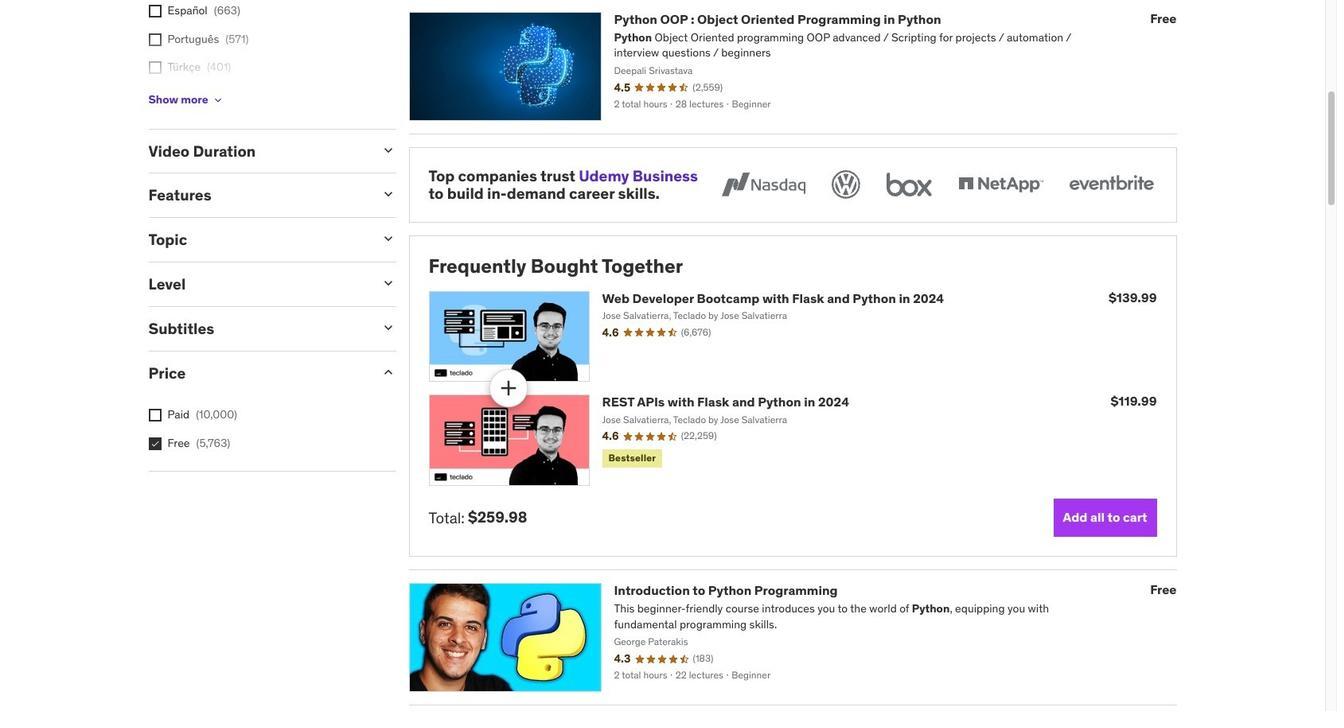 Task type: describe. For each thing, give the bounding box(es) containing it.
6676 reviews element
[[681, 326, 711, 340]]

1 small image from the top
[[380, 187, 396, 202]]

4 small image from the top
[[380, 364, 396, 380]]

eventbrite image
[[1065, 167, 1157, 202]]

2 small image from the top
[[380, 231, 396, 247]]

3 small image from the top
[[380, 320, 396, 336]]

nasdaq image
[[717, 167, 809, 202]]

netapp image
[[955, 167, 1046, 202]]



Task type: vqa. For each thing, say whether or not it's contained in the screenshot.
Web's Development
no



Task type: locate. For each thing, give the bounding box(es) containing it.
box image
[[882, 167, 936, 202]]

1 xsmall image from the top
[[148, 33, 161, 46]]

xsmall image
[[148, 5, 161, 18], [148, 62, 161, 74], [211, 94, 224, 106]]

2 vertical spatial xsmall image
[[148, 438, 161, 450]]

0 vertical spatial xsmall image
[[148, 33, 161, 46]]

1 vertical spatial xsmall image
[[148, 62, 161, 74]]

volkswagen image
[[828, 167, 863, 202]]

1 vertical spatial small image
[[380, 275, 396, 291]]

small image
[[380, 142, 396, 158], [380, 275, 396, 291]]

1 vertical spatial xsmall image
[[148, 409, 161, 422]]

2 small image from the top
[[380, 275, 396, 291]]

3 xsmall image from the top
[[148, 438, 161, 450]]

0 vertical spatial small image
[[380, 142, 396, 158]]

22259 reviews element
[[681, 430, 717, 443]]

2 vertical spatial xsmall image
[[211, 94, 224, 106]]

xsmall image
[[148, 33, 161, 46], [148, 409, 161, 422], [148, 438, 161, 450]]

1 small image from the top
[[380, 142, 396, 158]]

0 vertical spatial xsmall image
[[148, 5, 161, 18]]

small image
[[380, 187, 396, 202], [380, 231, 396, 247], [380, 320, 396, 336], [380, 364, 396, 380]]

2 xsmall image from the top
[[148, 409, 161, 422]]



